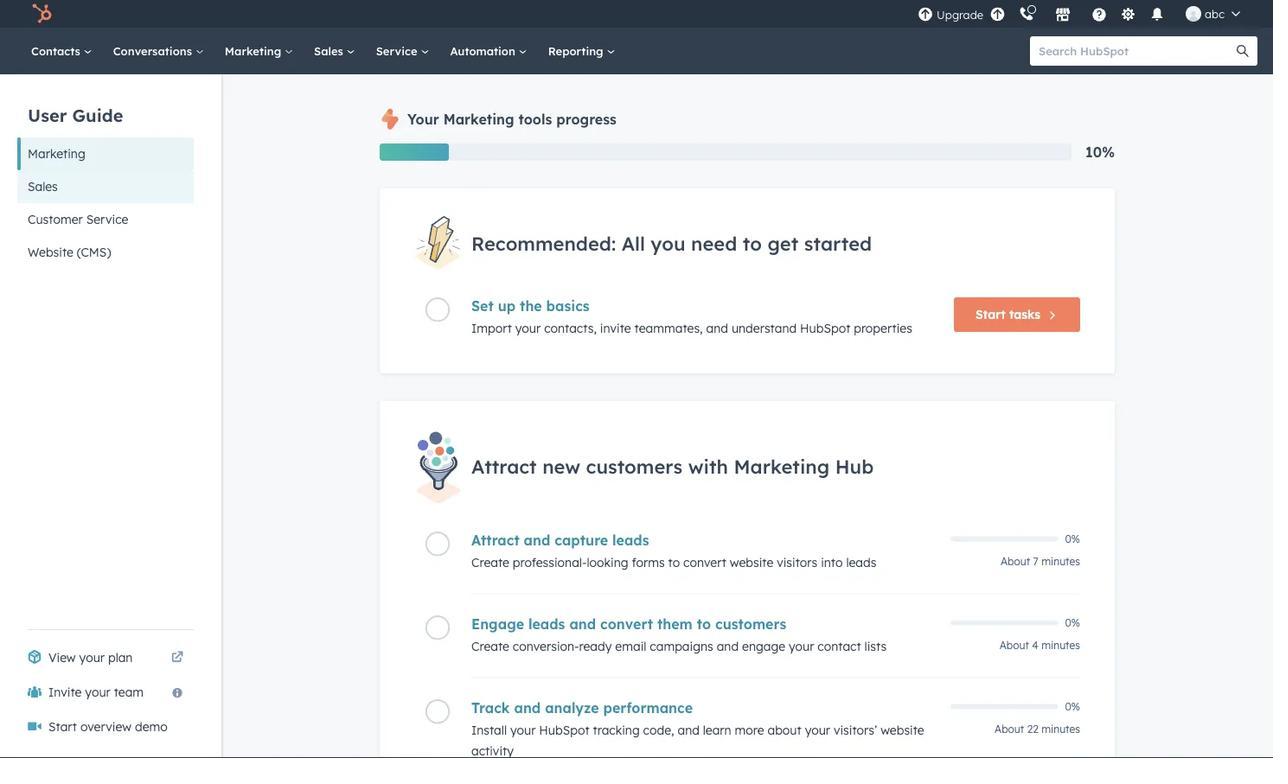 Task type: describe. For each thing, give the bounding box(es) containing it.
need
[[691, 231, 737, 255]]

hubspot inside set up the basics import your contacts, invite teammates, and understand hubspot properties
[[800, 321, 851, 336]]

conversations
[[113, 44, 195, 58]]

plan
[[108, 650, 133, 666]]

service link
[[366, 28, 440, 74]]

calling icon image
[[1019, 7, 1035, 22]]

start overview demo
[[48, 720, 168, 735]]

upgrade
[[937, 8, 984, 22]]

marketing link
[[214, 28, 304, 74]]

hubspot link
[[21, 3, 65, 24]]

into
[[821, 555, 843, 570]]

hubspot image
[[31, 3, 52, 24]]

install
[[471, 723, 507, 738]]

link opens in a new window image
[[171, 648, 183, 669]]

website inside track and analyze performance install your hubspot tracking code, and learn more about your visitors' website activity
[[881, 723, 924, 738]]

invite your team button
[[17, 676, 194, 710]]

overview
[[80, 720, 131, 735]]

settings link
[[1118, 5, 1139, 23]]

marketplaces button
[[1045, 0, 1081, 28]]

reporting
[[548, 44, 607, 58]]

engage
[[471, 615, 524, 633]]

email
[[615, 639, 646, 654]]

marketing right your in the top of the page
[[443, 111, 514, 128]]

notifications image
[[1150, 8, 1165, 23]]

search button
[[1228, 36, 1258, 66]]

capture
[[555, 531, 608, 549]]

abc button
[[1176, 0, 1251, 28]]

start tasks button
[[954, 298, 1080, 332]]

website (cms) button
[[17, 236, 194, 269]]

help button
[[1085, 0, 1114, 28]]

about for engage leads and convert them to customers
[[1000, 639, 1029, 652]]

lists
[[865, 639, 887, 654]]

sales button
[[17, 170, 194, 203]]

your inside button
[[85, 685, 111, 700]]

about
[[768, 723, 802, 738]]

marketing button
[[17, 138, 194, 170]]

automation link
[[440, 28, 538, 74]]

user guide
[[28, 104, 123, 126]]

the
[[520, 298, 542, 315]]

and inside attract and capture leads create professional-looking forms to convert website visitors into leads
[[524, 531, 550, 549]]

team
[[114, 685, 144, 700]]

marketplaces image
[[1055, 8, 1071, 23]]

customer service
[[28, 212, 128, 227]]

view your plan link
[[17, 641, 194, 676]]

start tasks
[[976, 307, 1041, 322]]

view
[[48, 650, 76, 666]]

to inside attract and capture leads create professional-looking forms to convert website visitors into leads
[[668, 555, 680, 570]]

Search HubSpot search field
[[1030, 36, 1242, 66]]

and inside set up the basics import your contacts, invite teammates, and understand hubspot properties
[[706, 321, 728, 336]]

10%
[[1086, 144, 1115, 161]]

more
[[735, 723, 764, 738]]

them
[[657, 615, 693, 633]]

hub
[[835, 455, 874, 478]]

abc
[[1205, 6, 1225, 21]]

7
[[1033, 555, 1039, 568]]

minutes for attract and capture leads
[[1042, 555, 1080, 568]]

demo
[[135, 720, 168, 735]]

search image
[[1237, 45, 1249, 57]]

about 4 minutes
[[1000, 639, 1080, 652]]

forms
[[632, 555, 665, 570]]

website (cms)
[[28, 245, 111, 260]]

start for start tasks
[[976, 307, 1006, 322]]

0% for attract and capture leads
[[1065, 533, 1080, 546]]

0% for track and analyze performance
[[1065, 701, 1080, 714]]

start overview demo link
[[17, 710, 194, 745]]

marketing left hub
[[734, 455, 830, 478]]

learn
[[703, 723, 731, 738]]

marketing left sales link
[[225, 44, 285, 58]]

your marketing tools progress
[[407, 111, 617, 128]]

set up the basics import your contacts, invite teammates, and understand hubspot properties
[[471, 298, 912, 336]]

calling icon button
[[1012, 2, 1041, 25]]

about 7 minutes
[[1001, 555, 1080, 568]]

guide
[[72, 104, 123, 126]]

track and analyze performance install your hubspot tracking code, and learn more about your visitors' website activity
[[471, 699, 924, 759]]

0 vertical spatial to
[[743, 231, 762, 255]]

started
[[804, 231, 872, 255]]

help image
[[1092, 8, 1107, 23]]

import
[[471, 321, 512, 336]]

about for track and analyze performance
[[995, 723, 1024, 736]]

service inside the service link
[[376, 44, 421, 58]]

0 vertical spatial customers
[[586, 455, 683, 478]]

start for start overview demo
[[48, 720, 77, 735]]

engage leads and convert them to customers create conversion-ready email campaigns and engage your contact lists
[[471, 615, 887, 654]]

settings image
[[1121, 7, 1136, 23]]

service inside customer service button
[[86, 212, 128, 227]]

create inside attract and capture leads create professional-looking forms to convert website visitors into leads
[[471, 555, 509, 570]]

and up ready
[[569, 615, 596, 633]]

contacts,
[[544, 321, 597, 336]]



Task type: locate. For each thing, give the bounding box(es) containing it.
view your plan
[[48, 650, 133, 666]]

0 vertical spatial service
[[376, 44, 421, 58]]

1 vertical spatial hubspot
[[539, 723, 590, 738]]

website
[[730, 555, 774, 570], [881, 723, 924, 738]]

new
[[542, 455, 580, 478]]

leads right 'into'
[[846, 555, 877, 570]]

2 attract from the top
[[471, 531, 520, 549]]

looking
[[587, 555, 628, 570]]

website right 'visitors'' at the bottom of the page
[[881, 723, 924, 738]]

0%
[[1065, 533, 1080, 546], [1065, 617, 1080, 630], [1065, 701, 1080, 714]]

2 vertical spatial about
[[995, 723, 1024, 736]]

attract and capture leads button
[[471, 531, 940, 549]]

all
[[622, 231, 645, 255]]

analyze
[[545, 699, 599, 717]]

start
[[976, 307, 1006, 322], [48, 720, 77, 735]]

free trials link
[[987, 5, 1009, 23]]

service right sales link
[[376, 44, 421, 58]]

your down the at the top
[[515, 321, 541, 336]]

create inside engage leads and convert them to customers create conversion-ready email campaigns and engage your contact lists
[[471, 639, 509, 654]]

to
[[743, 231, 762, 255], [668, 555, 680, 570], [697, 615, 711, 633]]

and right track
[[514, 699, 541, 717]]

leads inside engage leads and convert them to customers create conversion-ready email campaigns and engage your contact lists
[[529, 615, 565, 633]]

create down "engage"
[[471, 639, 509, 654]]

track and analyze performance button
[[471, 699, 940, 717]]

0 horizontal spatial start
[[48, 720, 77, 735]]

0 vertical spatial attract
[[471, 455, 537, 478]]

performance
[[603, 699, 693, 717]]

1 vertical spatial convert
[[600, 615, 653, 633]]

and
[[706, 321, 728, 336], [524, 531, 550, 549], [569, 615, 596, 633], [717, 639, 739, 654], [514, 699, 541, 717], [678, 723, 700, 738]]

0 vertical spatial convert
[[683, 555, 727, 570]]

sales
[[314, 44, 347, 58], [28, 179, 58, 194]]

1 horizontal spatial hubspot
[[800, 321, 851, 336]]

attract
[[471, 455, 537, 478], [471, 531, 520, 549]]

ready
[[579, 639, 612, 654]]

reporting link
[[538, 28, 626, 74]]

conversations link
[[103, 28, 214, 74]]

1 horizontal spatial leads
[[612, 531, 649, 549]]

recommended:
[[471, 231, 616, 255]]

leads up conversion-
[[529, 615, 565, 633]]

0% for engage leads and convert them to customers
[[1065, 617, 1080, 630]]

and down track and analyze performance button
[[678, 723, 700, 738]]

customers inside engage leads and convert them to customers create conversion-ready email campaigns and engage your contact lists
[[715, 615, 787, 633]]

0 vertical spatial leads
[[612, 531, 649, 549]]

1 vertical spatial about
[[1000, 639, 1029, 652]]

attract inside attract and capture leads create professional-looking forms to convert website visitors into leads
[[471, 531, 520, 549]]

contacts link
[[21, 28, 103, 74]]

set
[[471, 298, 494, 315]]

teammates,
[[635, 321, 703, 336]]

attract new customers with marketing hub
[[471, 455, 874, 478]]

1 horizontal spatial website
[[881, 723, 924, 738]]

1 0% from the top
[[1065, 533, 1080, 546]]

2 vertical spatial minutes
[[1042, 723, 1080, 736]]

0 horizontal spatial website
[[730, 555, 774, 570]]

minutes right 7
[[1042, 555, 1080, 568]]

your inside engage leads and convert them to customers create conversion-ready email campaigns and engage your contact lists
[[789, 639, 814, 654]]

3 minutes from the top
[[1042, 723, 1080, 736]]

your marketing tools progress progress bar
[[380, 144, 449, 161]]

0% up "about 7 minutes"
[[1065, 533, 1080, 546]]

about left 4
[[1000, 639, 1029, 652]]

2 0% from the top
[[1065, 617, 1080, 630]]

visitors'
[[834, 723, 877, 738]]

service down sales button
[[86, 212, 128, 227]]

link opens in a new window image
[[171, 652, 183, 664]]

1 horizontal spatial sales
[[314, 44, 347, 58]]

get
[[768, 231, 799, 255]]

0 horizontal spatial hubspot
[[539, 723, 590, 738]]

to left the get
[[743, 231, 762, 255]]

hubspot
[[800, 321, 851, 336], [539, 723, 590, 738]]

2 minutes from the top
[[1042, 639, 1080, 652]]

sales right marketing link
[[314, 44, 347, 58]]

0 horizontal spatial to
[[668, 555, 680, 570]]

sales inside button
[[28, 179, 58, 194]]

3 0% from the top
[[1065, 701, 1080, 714]]

1 horizontal spatial service
[[376, 44, 421, 58]]

convert down attract and capture leads 'button'
[[683, 555, 727, 570]]

tasks
[[1009, 307, 1041, 322]]

1 vertical spatial attract
[[471, 531, 520, 549]]

about left 7
[[1001, 555, 1030, 568]]

website left visitors
[[730, 555, 774, 570]]

1 vertical spatial 0%
[[1065, 617, 1080, 630]]

attract for attract new customers with marketing hub
[[471, 455, 537, 478]]

0 vertical spatial minutes
[[1042, 555, 1080, 568]]

about for attract and capture leads
[[1001, 555, 1030, 568]]

0 vertical spatial 0%
[[1065, 533, 1080, 546]]

start down invite
[[48, 720, 77, 735]]

hubspot inside track and analyze performance install your hubspot tracking code, and learn more about your visitors' website activity
[[539, 723, 590, 738]]

create left professional-
[[471, 555, 509, 570]]

convert up email
[[600, 615, 653, 633]]

attract and capture leads create professional-looking forms to convert website visitors into leads
[[471, 531, 877, 570]]

menu
[[916, 0, 1252, 28]]

leads up the forms
[[612, 531, 649, 549]]

to right them
[[697, 615, 711, 633]]

1 vertical spatial service
[[86, 212, 128, 227]]

minutes for track and analyze performance
[[1042, 723, 1080, 736]]

convert inside engage leads and convert them to customers create conversion-ready email campaigns and engage your contact lists
[[600, 615, 653, 633]]

start inside 'link'
[[48, 720, 77, 735]]

0 vertical spatial about
[[1001, 555, 1030, 568]]

marketing
[[225, 44, 285, 58], [443, 111, 514, 128], [28, 146, 85, 161], [734, 455, 830, 478]]

minutes for engage leads and convert them to customers
[[1042, 639, 1080, 652]]

invite your team
[[48, 685, 144, 700]]

your left plan
[[79, 650, 105, 666]]

1 horizontal spatial convert
[[683, 555, 727, 570]]

2 vertical spatial 0%
[[1065, 701, 1080, 714]]

code,
[[643, 723, 674, 738]]

2 horizontal spatial to
[[743, 231, 762, 255]]

visitors
[[777, 555, 818, 570]]

tools
[[519, 111, 552, 128]]

0 horizontal spatial sales
[[28, 179, 58, 194]]

(cms)
[[77, 245, 111, 260]]

up
[[498, 298, 516, 315]]

0 horizontal spatial leads
[[529, 615, 565, 633]]

your inside set up the basics import your contacts, invite teammates, and understand hubspot properties
[[515, 321, 541, 336]]

1 horizontal spatial to
[[697, 615, 711, 633]]

0 horizontal spatial service
[[86, 212, 128, 227]]

about left 22
[[995, 723, 1024, 736]]

start inside button
[[976, 307, 1006, 322]]

your right install
[[510, 723, 536, 738]]

your
[[407, 111, 439, 128]]

basics
[[546, 298, 590, 315]]

website
[[28, 245, 73, 260]]

sales up customer
[[28, 179, 58, 194]]

attract for attract and capture leads create professional-looking forms to convert website visitors into leads
[[471, 531, 520, 549]]

0% up about 22 minutes
[[1065, 701, 1080, 714]]

1 horizontal spatial start
[[976, 307, 1006, 322]]

start left tasks
[[976, 307, 1006, 322]]

1 attract from the top
[[471, 455, 537, 478]]

1 vertical spatial website
[[881, 723, 924, 738]]

minutes right 22
[[1042, 723, 1080, 736]]

2 create from the top
[[471, 639, 509, 654]]

to inside engage leads and convert them to customers create conversion-ready email campaigns and engage your contact lists
[[697, 615, 711, 633]]

sales link
[[304, 28, 366, 74]]

customers
[[586, 455, 683, 478], [715, 615, 787, 633]]

service
[[376, 44, 421, 58], [86, 212, 128, 227]]

customers up engage
[[715, 615, 787, 633]]

you
[[651, 231, 686, 255]]

tracking
[[593, 723, 640, 738]]

2 vertical spatial to
[[697, 615, 711, 633]]

0 vertical spatial sales
[[314, 44, 347, 58]]

engage leads and convert them to customers button
[[471, 615, 940, 633]]

1 vertical spatial to
[[668, 555, 680, 570]]

1 vertical spatial leads
[[846, 555, 877, 570]]

customer
[[28, 212, 83, 227]]

22
[[1027, 723, 1039, 736]]

notifications button
[[1143, 0, 1172, 28]]

to right the forms
[[668, 555, 680, 570]]

engage
[[742, 639, 785, 654]]

invite
[[48, 685, 82, 700]]

4
[[1032, 639, 1039, 652]]

set up the basics button
[[471, 298, 940, 315]]

1 vertical spatial customers
[[715, 615, 787, 633]]

your right engage
[[789, 639, 814, 654]]

2 vertical spatial leads
[[529, 615, 565, 633]]

campaigns
[[650, 639, 713, 654]]

0 vertical spatial create
[[471, 555, 509, 570]]

customers right new
[[586, 455, 683, 478]]

customer service button
[[17, 203, 194, 236]]

minutes
[[1042, 555, 1080, 568], [1042, 639, 1080, 652], [1042, 723, 1080, 736]]

user
[[28, 104, 67, 126]]

1 minutes from the top
[[1042, 555, 1080, 568]]

your right about
[[805, 723, 830, 738]]

1 vertical spatial start
[[48, 720, 77, 735]]

marketing inside button
[[28, 146, 85, 161]]

convert inside attract and capture leads create professional-looking forms to convert website visitors into leads
[[683, 555, 727, 570]]

progress
[[556, 111, 617, 128]]

gary orlando image
[[1186, 6, 1201, 22]]

and up professional-
[[524, 531, 550, 549]]

minutes right 4
[[1042, 639, 1080, 652]]

0 horizontal spatial convert
[[600, 615, 653, 633]]

0 vertical spatial website
[[730, 555, 774, 570]]

recommended: all you need to get started
[[471, 231, 872, 255]]

1 vertical spatial create
[[471, 639, 509, 654]]

1 create from the top
[[471, 555, 509, 570]]

hubspot down "analyze"
[[539, 723, 590, 738]]

about
[[1001, 555, 1030, 568], [1000, 639, 1029, 652], [995, 723, 1024, 736]]

1 vertical spatial sales
[[28, 179, 58, 194]]

0 vertical spatial hubspot
[[800, 321, 851, 336]]

invite
[[600, 321, 631, 336]]

about 22 minutes
[[995, 723, 1080, 736]]

your
[[515, 321, 541, 336], [789, 639, 814, 654], [79, 650, 105, 666], [85, 685, 111, 700], [510, 723, 536, 738], [805, 723, 830, 738]]

and down engage leads and convert them to customers "button"
[[717, 639, 739, 654]]

marketing down user
[[28, 146, 85, 161]]

0 vertical spatial start
[[976, 307, 1006, 322]]

understand
[[732, 321, 797, 336]]

hubspot left properties
[[800, 321, 851, 336]]

attract up professional-
[[471, 531, 520, 549]]

upgrade image
[[918, 7, 933, 23]]

free trials image
[[990, 7, 1006, 23]]

2 horizontal spatial leads
[[846, 555, 877, 570]]

1 horizontal spatial customers
[[715, 615, 787, 633]]

with
[[688, 455, 728, 478]]

automation
[[450, 44, 519, 58]]

attract left new
[[471, 455, 537, 478]]

contact
[[818, 639, 861, 654]]

0 horizontal spatial customers
[[586, 455, 683, 478]]

activity
[[471, 743, 514, 759]]

menu containing abc
[[916, 0, 1252, 28]]

1 vertical spatial minutes
[[1042, 639, 1080, 652]]

professional-
[[513, 555, 587, 570]]

user guide views element
[[17, 74, 194, 269]]

conversion-
[[513, 639, 579, 654]]

website inside attract and capture leads create professional-looking forms to convert website visitors into leads
[[730, 555, 774, 570]]

0% up the "about 4 minutes"
[[1065, 617, 1080, 630]]

and down set up the basics button
[[706, 321, 728, 336]]

your left team
[[85, 685, 111, 700]]



Task type: vqa. For each thing, say whether or not it's contained in the screenshot.
Sales to the left
yes



